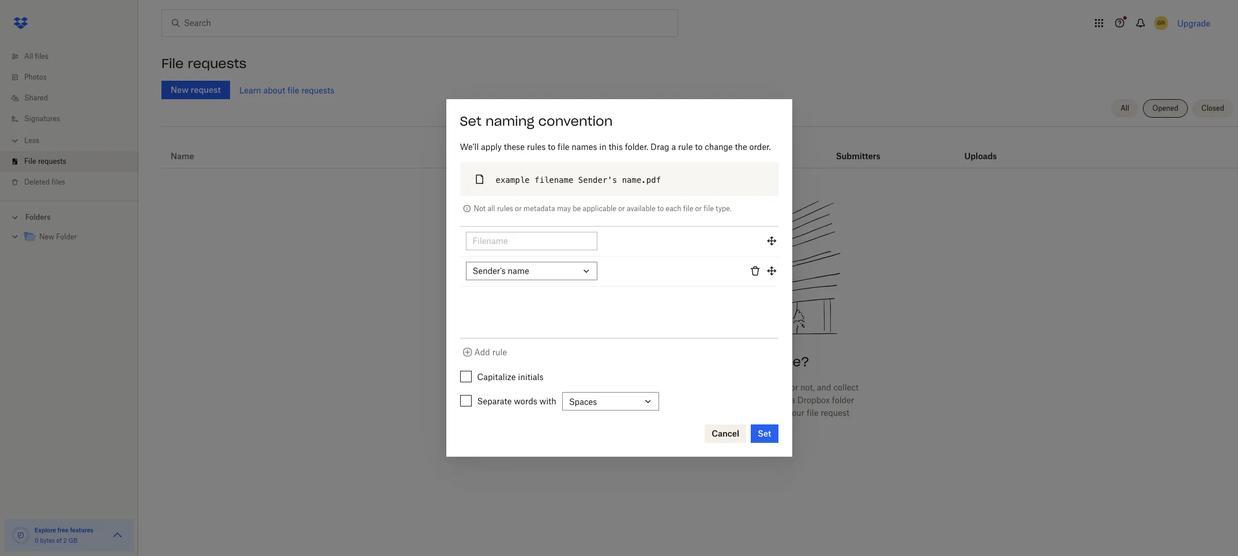 Task type: locate. For each thing, give the bounding box(es) containing it.
cancel button
[[705, 425, 746, 443]]

be right may
[[573, 204, 581, 213]]

is
[[646, 408, 653, 418]]

0 horizontal spatial file requests
[[24, 157, 66, 166]]

0 horizontal spatial your
[[577, 395, 594, 405]]

in left this
[[599, 142, 607, 152]]

0 horizontal spatial requests
[[38, 157, 66, 166]]

2 vertical spatial dropbox
[[704, 421, 736, 430]]

requests
[[188, 55, 247, 72], [301, 85, 334, 95], [38, 157, 66, 166]]

0 horizontal spatial from
[[592, 383, 611, 392]]

from for someone?
[[703, 354, 735, 370]]

row containing name
[[162, 131, 1238, 168]]

1 horizontal spatial in
[[599, 142, 607, 152]]

files inside request files from anyone, whether they have a dropbox account or not, and collect them in your dropbox. files will be automatically organized into a dropbox folder you choose. your privacy is important, so those who upload to your file request cannot access your dropbox account.
[[574, 383, 590, 392]]

may
[[557, 204, 571, 213]]

1 vertical spatial set
[[758, 429, 771, 438]]

0 vertical spatial in
[[599, 142, 607, 152]]

0 horizontal spatial be
[[573, 204, 581, 213]]

0 vertical spatial all
[[24, 52, 33, 61]]

set down upload
[[758, 429, 771, 438]]

anyone,
[[613, 383, 642, 392]]

your down into
[[788, 408, 805, 418]]

set up we'll
[[460, 113, 482, 129]]

rule right add
[[492, 347, 507, 357]]

pro trial element
[[684, 149, 702, 163]]

2 horizontal spatial your
[[788, 408, 805, 418]]

cannot
[[628, 421, 655, 430]]

1 vertical spatial from
[[592, 383, 611, 392]]

0 horizontal spatial column header
[[836, 136, 882, 163]]

0 horizontal spatial rule
[[492, 347, 507, 357]]

of
[[56, 537, 62, 544]]

files up photos
[[35, 52, 49, 61]]

0 vertical spatial rule
[[678, 142, 693, 152]]

1 horizontal spatial your
[[685, 421, 702, 430]]

in right them
[[568, 395, 575, 405]]

file left the request
[[807, 408, 819, 418]]

account
[[758, 383, 788, 392]]

1 horizontal spatial be
[[668, 395, 678, 405]]

rules right all
[[497, 204, 513, 213]]

dropbox down not,
[[798, 395, 830, 405]]

all button
[[1112, 99, 1139, 118]]

0 vertical spatial rules
[[527, 142, 546, 152]]

closed
[[1202, 104, 1225, 112]]

someone?
[[739, 354, 810, 370]]

be inside request files from anyone, whether they have a dropbox account or not, and collect them in your dropbox. files will be automatically organized into a dropbox folder you choose. your privacy is important, so those who upload to your file request cannot access your dropbox account.
[[668, 395, 678, 405]]

your down so
[[685, 421, 702, 430]]

1 vertical spatial dropbox
[[798, 395, 830, 405]]

files inside 'deleted files' link
[[52, 178, 65, 186]]

0 horizontal spatial sender's
[[473, 266, 506, 276]]

1 vertical spatial file
[[24, 157, 36, 166]]

privacy
[[617, 408, 644, 418]]

signatures
[[24, 114, 60, 123]]

1 horizontal spatial file
[[162, 55, 184, 72]]

need something from someone?
[[590, 354, 810, 370]]

2 vertical spatial files
[[574, 383, 590, 392]]

1 horizontal spatial a
[[717, 383, 721, 392]]

all for all
[[1121, 104, 1130, 112]]

set for set
[[758, 429, 771, 438]]

a
[[672, 142, 676, 152], [717, 383, 721, 392], [791, 395, 795, 405]]

less image
[[9, 135, 21, 147]]

bytes
[[40, 537, 55, 544]]

files
[[35, 52, 49, 61], [52, 178, 65, 186], [574, 383, 590, 392]]

free
[[57, 527, 69, 534]]

dropbox up organized
[[723, 383, 756, 392]]

a right into
[[791, 395, 795, 405]]

1 horizontal spatial sender's
[[578, 175, 617, 184]]

type.
[[716, 204, 732, 213]]

requests up the learn
[[188, 55, 247, 72]]

be up important,
[[668, 395, 678, 405]]

file right about
[[288, 85, 299, 95]]

not
[[474, 204, 486, 213]]

column header
[[836, 136, 882, 163], [965, 136, 1011, 163]]

0 vertical spatial requests
[[188, 55, 247, 72]]

1 vertical spatial sender's
[[473, 266, 506, 276]]

files
[[633, 395, 651, 405]]

1 vertical spatial requests
[[301, 85, 334, 95]]

1 vertical spatial be
[[668, 395, 678, 405]]

rules right 'these'
[[527, 142, 546, 152]]

0 vertical spatial set
[[460, 113, 482, 129]]

account.
[[738, 421, 771, 430]]

each
[[666, 204, 681, 213]]

Sender's name button
[[466, 262, 597, 280]]

1 horizontal spatial file requests
[[162, 55, 247, 72]]

1 horizontal spatial column header
[[965, 136, 1011, 163]]

features
[[70, 527, 93, 534]]

2 horizontal spatial requests
[[301, 85, 334, 95]]

sender's left name
[[473, 266, 506, 276]]

file right each
[[683, 204, 693, 213]]

0 horizontal spatial rules
[[497, 204, 513, 213]]

new
[[39, 232, 54, 241]]

1 vertical spatial in
[[568, 395, 575, 405]]

files for request
[[574, 383, 590, 392]]

rule right 'drag' on the right of page
[[678, 142, 693, 152]]

naming
[[486, 113, 534, 129]]

1 horizontal spatial set
[[758, 429, 771, 438]]

separate words with
[[477, 396, 556, 406]]

a right 'drag' on the right of page
[[672, 142, 676, 152]]

set
[[460, 113, 482, 129], [758, 429, 771, 438]]

files for all
[[35, 52, 49, 61]]

1 vertical spatial rules
[[497, 204, 513, 213]]

0 horizontal spatial file
[[24, 157, 36, 166]]

set naming convention dialog
[[446, 99, 792, 457]]

spaces
[[569, 396, 597, 406]]

folder
[[832, 395, 854, 405]]

all inside all button
[[1121, 104, 1130, 112]]

0 vertical spatial dropbox
[[723, 383, 756, 392]]

0 vertical spatial from
[[703, 354, 735, 370]]

files up spaces
[[574, 383, 590, 392]]

requests right about
[[301, 85, 334, 95]]

not,
[[801, 383, 815, 392]]

all left opened
[[1121, 104, 1130, 112]]

1 horizontal spatial rules
[[527, 142, 546, 152]]

1 vertical spatial all
[[1121, 104, 1130, 112]]

0 horizontal spatial files
[[35, 52, 49, 61]]

1 vertical spatial files
[[52, 178, 65, 186]]

from up dropbox.
[[592, 383, 611, 392]]

these
[[504, 142, 525, 152]]

files right deleted
[[52, 178, 65, 186]]

access
[[657, 421, 683, 430]]

file inside list item
[[24, 157, 36, 166]]

row
[[162, 131, 1238, 168]]

rule
[[678, 142, 693, 152], [492, 347, 507, 357]]

0 vertical spatial sender's
[[578, 175, 617, 184]]

0
[[35, 537, 38, 544]]

or left the metadata
[[515, 204, 522, 213]]

organized
[[734, 395, 772, 405]]

files inside all files link
[[35, 52, 49, 61]]

requests up deleted files
[[38, 157, 66, 166]]

in
[[599, 142, 607, 152], [568, 395, 575, 405]]

from inside request files from anyone, whether they have a dropbox account or not, and collect them in your dropbox. files will be automatically organized into a dropbox folder you choose. your privacy is important, so those who upload to your file request cannot access your dropbox account.
[[592, 383, 611, 392]]

request
[[541, 383, 572, 392]]

to
[[548, 142, 556, 152], [695, 142, 703, 152], [658, 204, 664, 213], [778, 408, 786, 418]]

dropbox down those
[[704, 421, 736, 430]]

sender's up applicable
[[578, 175, 617, 184]]

2 vertical spatial requests
[[38, 157, 66, 166]]

set inside button
[[758, 429, 771, 438]]

created button
[[450, 149, 482, 163]]

0 vertical spatial a
[[672, 142, 676, 152]]

collect
[[834, 383, 859, 392]]

your up choose.
[[577, 395, 594, 405]]

to down into
[[778, 408, 786, 418]]

2 horizontal spatial files
[[574, 383, 590, 392]]

initials
[[518, 372, 544, 382]]

be
[[573, 204, 581, 213], [668, 395, 678, 405]]

0 horizontal spatial all
[[24, 52, 33, 61]]

a right have
[[717, 383, 721, 392]]

1 vertical spatial your
[[788, 408, 805, 418]]

1 horizontal spatial all
[[1121, 104, 1130, 112]]

shared
[[24, 93, 48, 102]]

or inside request files from anyone, whether they have a dropbox account or not, and collect them in your dropbox. files will be automatically organized into a dropbox folder you choose. your privacy is important, so those who upload to your file request cannot access your dropbox account.
[[791, 383, 798, 392]]

all inside all files link
[[24, 52, 33, 61]]

2 horizontal spatial a
[[791, 395, 795, 405]]

to inside request files from anyone, whether they have a dropbox account or not, and collect them in your dropbox. files will be automatically organized into a dropbox folder you choose. your privacy is important, so those who upload to your file request cannot access your dropbox account.
[[778, 408, 786, 418]]

photos link
[[9, 67, 138, 88]]

1 horizontal spatial from
[[703, 354, 735, 370]]

applicable
[[583, 204, 617, 213]]

or left not,
[[791, 383, 798, 392]]

0 horizontal spatial set
[[460, 113, 482, 129]]

1 vertical spatial rule
[[492, 347, 507, 357]]

and
[[817, 383, 832, 392]]

deleted files
[[24, 178, 65, 186]]

your
[[577, 395, 594, 405], [788, 408, 805, 418], [685, 421, 702, 430]]

explore
[[35, 527, 56, 534]]

1 vertical spatial a
[[717, 383, 721, 392]]

rules
[[527, 142, 546, 152], [497, 204, 513, 213]]

photos
[[24, 73, 47, 81]]

0 horizontal spatial in
[[568, 395, 575, 405]]

1 vertical spatial file requests
[[24, 157, 66, 166]]

2 column header from the left
[[965, 136, 1011, 163]]

list
[[0, 39, 138, 201]]

from
[[703, 354, 735, 370], [592, 383, 611, 392]]

them
[[546, 395, 565, 405]]

be inside set naming convention dialog
[[573, 204, 581, 213]]

about
[[263, 85, 285, 95]]

to left change
[[695, 142, 703, 152]]

0 horizontal spatial a
[[672, 142, 676, 152]]

dropbox
[[723, 383, 756, 392], [798, 395, 830, 405], [704, 421, 736, 430]]

file requests up the learn
[[162, 55, 247, 72]]

0 vertical spatial file
[[162, 55, 184, 72]]

to left each
[[658, 204, 664, 213]]

folders
[[25, 213, 51, 221]]

1 horizontal spatial rule
[[678, 142, 693, 152]]

dropbox.
[[596, 395, 630, 405]]

file requests link
[[9, 151, 138, 172]]

0 vertical spatial be
[[573, 204, 581, 213]]

opened
[[1153, 104, 1179, 112]]

learn about file requests
[[239, 85, 334, 95]]

1 horizontal spatial files
[[52, 178, 65, 186]]

file requests up deleted files
[[24, 157, 66, 166]]

from up have
[[703, 354, 735, 370]]

the
[[735, 142, 747, 152]]

all up photos
[[24, 52, 33, 61]]

need
[[590, 354, 625, 370]]

upload
[[750, 408, 776, 418]]

0 vertical spatial files
[[35, 52, 49, 61]]



Task type: vqa. For each thing, say whether or not it's contained in the screenshot.
third 'MyVideo. mov' from the right
no



Task type: describe. For each thing, give the bounding box(es) containing it.
quota usage element
[[12, 526, 30, 545]]

2 vertical spatial a
[[791, 395, 795, 405]]

folders button
[[0, 208, 138, 226]]

available
[[627, 204, 656, 213]]

so
[[697, 408, 706, 418]]

closed button
[[1193, 99, 1234, 118]]

add
[[474, 347, 490, 357]]

sender's name button
[[460, 257, 778, 287]]

a inside dialog
[[672, 142, 676, 152]]

name
[[171, 151, 194, 161]]

your
[[597, 408, 615, 418]]

new folder
[[39, 232, 77, 241]]

apply
[[481, 142, 502, 152]]

request
[[821, 408, 850, 418]]

or right each
[[695, 204, 702, 213]]

learn about file requests link
[[239, 85, 334, 95]]

list containing all files
[[0, 39, 138, 201]]

file inside request files from anyone, whether they have a dropbox account or not, and collect them in your dropbox. files will be automatically organized into a dropbox folder you choose. your privacy is important, so those who upload to your file request cannot access your dropbox account.
[[807, 408, 819, 418]]

they
[[678, 383, 694, 392]]

name.pdf
[[622, 175, 661, 184]]

important,
[[655, 408, 695, 418]]

upgrade
[[1178, 18, 1211, 28]]

change
[[705, 142, 733, 152]]

new folder link
[[23, 230, 129, 245]]

shared link
[[9, 88, 138, 108]]

drag
[[651, 142, 669, 152]]

file requests list item
[[0, 151, 138, 172]]

1 column header from the left
[[836, 136, 882, 163]]

capitalize
[[477, 372, 516, 382]]

words
[[514, 396, 537, 406]]

all files link
[[9, 46, 138, 67]]

0 vertical spatial your
[[577, 395, 594, 405]]

we'll
[[460, 142, 479, 152]]

have
[[697, 383, 714, 392]]

names
[[572, 142, 597, 152]]

request files from anyone, whether they have a dropbox account or not, and collect them in your dropbox. files will be automatically organized into a dropbox folder you choose. your privacy is important, so those who upload to your file request cannot access your dropbox account.
[[541, 383, 859, 430]]

signatures link
[[9, 108, 138, 129]]

example
[[496, 175, 530, 184]]

or left the available
[[618, 204, 625, 213]]

all for all files
[[24, 52, 33, 61]]

file left 'names'
[[558, 142, 570, 152]]

rule inside button
[[492, 347, 507, 357]]

less
[[24, 136, 39, 145]]

with
[[540, 396, 556, 406]]

sender's name
[[473, 266, 529, 276]]

1 horizontal spatial requests
[[188, 55, 247, 72]]

gb
[[68, 537, 77, 544]]

explore free features 0 bytes of 2 gb
[[35, 527, 93, 544]]

metadata
[[524, 204, 555, 213]]

requests inside file requests link
[[38, 157, 66, 166]]

example filename sender's name.pdf
[[496, 175, 661, 184]]

those
[[708, 408, 729, 418]]

not all rules or metadata may be applicable or available to each file or file type.
[[474, 204, 732, 213]]

who
[[731, 408, 748, 418]]

folder
[[56, 232, 77, 241]]

2 vertical spatial your
[[685, 421, 702, 430]]

set naming convention
[[460, 113, 613, 129]]

choose.
[[566, 408, 595, 418]]

set for set naming convention
[[460, 113, 482, 129]]

convention
[[539, 113, 613, 129]]

deleted files link
[[9, 172, 138, 193]]

separate
[[477, 396, 512, 406]]

2
[[63, 537, 67, 544]]

Spaces button
[[562, 392, 659, 411]]

into
[[774, 395, 789, 405]]

will
[[653, 395, 666, 405]]

something
[[629, 354, 699, 370]]

this
[[609, 142, 623, 152]]

file requests inside list item
[[24, 157, 66, 166]]

created
[[450, 151, 482, 161]]

file left type.
[[704, 204, 714, 213]]

in inside dialog
[[599, 142, 607, 152]]

Filename text field
[[473, 235, 590, 247]]

all
[[488, 204, 495, 213]]

upgrade link
[[1178, 18, 1211, 28]]

cancel
[[712, 429, 739, 438]]

sender's inside button
[[473, 266, 506, 276]]

all files
[[24, 52, 49, 61]]

files for deleted
[[52, 178, 65, 186]]

dropbox image
[[9, 12, 32, 35]]

name
[[508, 266, 529, 276]]

in inside request files from anyone, whether they have a dropbox account or not, and collect them in your dropbox. files will be automatically organized into a dropbox folder you choose. your privacy is important, so those who upload to your file request cannot access your dropbox account.
[[568, 395, 575, 405]]

set button
[[751, 425, 778, 443]]

opened button
[[1143, 99, 1188, 118]]

deleted
[[24, 178, 50, 186]]

0 vertical spatial file requests
[[162, 55, 247, 72]]

to down set naming convention
[[548, 142, 556, 152]]

from for anyone,
[[592, 383, 611, 392]]



